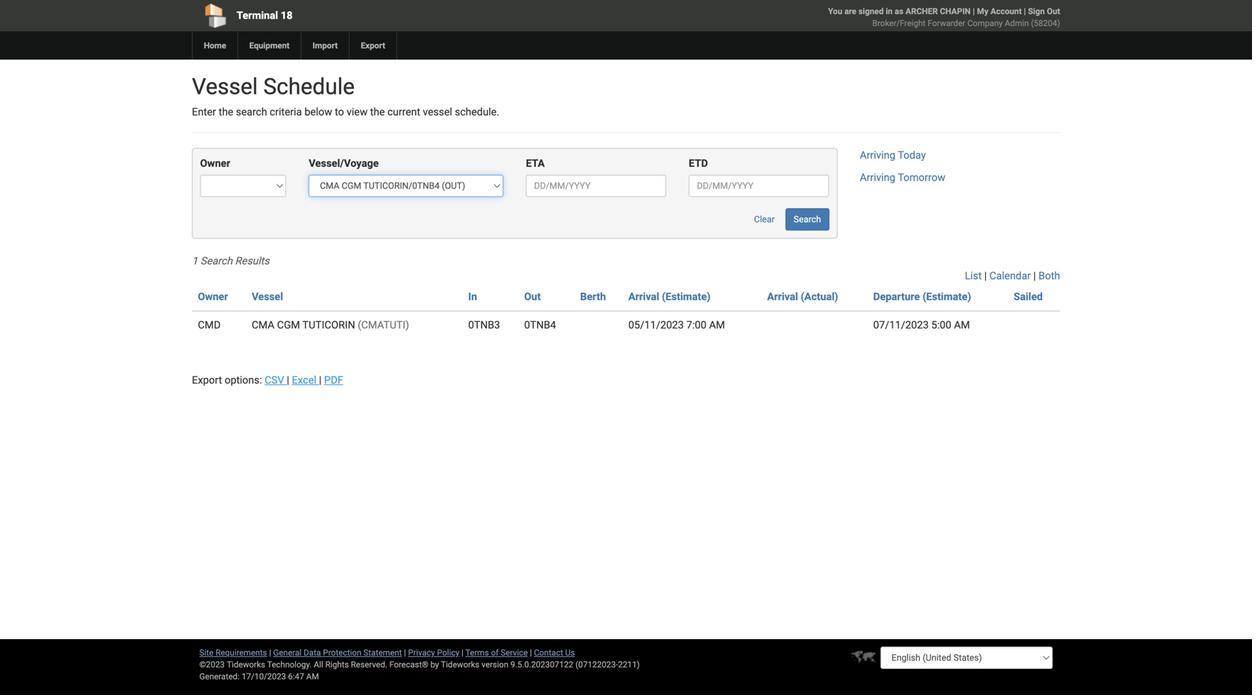 Task type: locate. For each thing, give the bounding box(es) containing it.
rights
[[325, 660, 349, 670]]

contact us link
[[534, 648, 575, 658]]

2 horizontal spatial am
[[954, 319, 970, 331]]

arrival left (actual)
[[767, 291, 798, 303]]

1 horizontal spatial arrival
[[767, 291, 798, 303]]

owner up the cmd
[[198, 291, 228, 303]]

both
[[1039, 270, 1060, 282]]

1 vertical spatial arriving
[[860, 171, 896, 184]]

| left pdf
[[319, 374, 322, 386]]

site requirements | general data protection statement | privacy policy | terms of service | contact us ©2023 tideworks technology. all rights reserved. forecast® by tideworks version 9.5.0.202307122 (07122023-2211) generated: 17/10/2023 6:47 am
[[199, 648, 640, 682]]

cma cgm tuticorin (cmatuti)
[[252, 319, 409, 331]]

search right "1"
[[200, 255, 232, 267]]

calendar link
[[990, 270, 1031, 282]]

chapin
[[940, 6, 971, 16]]

1 vertical spatial out
[[524, 291, 541, 303]]

vessel
[[192, 73, 258, 100], [252, 291, 283, 303]]

search
[[794, 214, 821, 225], [200, 255, 232, 267]]

am for 05/11/2023 7:00 am
[[709, 319, 725, 331]]

import
[[313, 41, 338, 50]]

view
[[347, 106, 368, 118]]

1 the from the left
[[219, 106, 233, 118]]

ETA text field
[[526, 175, 667, 197]]

1 vertical spatial search
[[200, 255, 232, 267]]

1 horizontal spatial search
[[794, 214, 821, 225]]

arrival (actual) link
[[767, 291, 838, 303]]

archer
[[906, 6, 938, 16]]

out up (58204)
[[1047, 6, 1060, 16]]

you are signed in as archer chapin | my account | sign out broker/freight forwarder company admin (58204)
[[828, 6, 1060, 28]]

pdf
[[324, 374, 343, 386]]

5:00
[[932, 319, 952, 331]]

1 arrival from the left
[[628, 291, 659, 303]]

out
[[1047, 6, 1060, 16], [524, 291, 541, 303]]

0 horizontal spatial am
[[306, 672, 319, 682]]

equipment
[[249, 41, 290, 50]]

account
[[991, 6, 1022, 16]]

2 (estimate) from the left
[[923, 291, 971, 303]]

pdf link
[[324, 374, 343, 386]]

1 vertical spatial vessel
[[252, 291, 283, 303]]

(estimate) up 5:00
[[923, 291, 971, 303]]

2 the from the left
[[370, 106, 385, 118]]

vessel up cma
[[252, 291, 283, 303]]

site requirements link
[[199, 648, 267, 658]]

export down terminal 18 link
[[361, 41, 385, 50]]

1 horizontal spatial export
[[361, 41, 385, 50]]

out up 0tnb4
[[524, 291, 541, 303]]

0 vertical spatial out
[[1047, 6, 1060, 16]]

1 horizontal spatial out
[[1047, 6, 1060, 16]]

©2023 tideworks
[[199, 660, 265, 670]]

us
[[565, 648, 575, 658]]

forecast®
[[390, 660, 428, 670]]

terminal
[[237, 9, 278, 22]]

9.5.0.202307122
[[511, 660, 573, 670]]

sailed
[[1014, 291, 1043, 303]]

site
[[199, 648, 214, 658]]

07/11/2023 5:00 am
[[873, 319, 970, 331]]

1 horizontal spatial (estimate)
[[923, 291, 971, 303]]

17/10/2023
[[242, 672, 286, 682]]

owner
[[200, 157, 230, 170], [198, 291, 228, 303]]

0 horizontal spatial arrival
[[628, 291, 659, 303]]

am right 5:00
[[954, 319, 970, 331]]

broker/freight
[[873, 18, 926, 28]]

1 vertical spatial export
[[192, 374, 222, 386]]

as
[[895, 6, 904, 16]]

forwarder
[[928, 18, 966, 28]]

to
[[335, 106, 344, 118]]

arrival (estimate)
[[628, 291, 711, 303]]

arrival up 05/11/2023
[[628, 291, 659, 303]]

| left my
[[973, 6, 975, 16]]

owner down enter
[[200, 157, 230, 170]]

1 arriving from the top
[[860, 149, 896, 161]]

options:
[[225, 374, 262, 386]]

18
[[281, 9, 293, 22]]

schedule
[[263, 73, 355, 100]]

data
[[304, 648, 321, 658]]

in link
[[468, 291, 477, 303]]

am right 7:00
[[709, 319, 725, 331]]

0 vertical spatial owner
[[200, 157, 230, 170]]

excel
[[292, 374, 316, 386]]

0 vertical spatial vessel
[[192, 73, 258, 100]]

below
[[305, 106, 332, 118]]

export left options:
[[192, 374, 222, 386]]

arriving up arriving tomorrow
[[860, 149, 896, 161]]

6:47
[[288, 672, 304, 682]]

am down all
[[306, 672, 319, 682]]

the right enter
[[219, 106, 233, 118]]

reserved.
[[351, 660, 387, 670]]

general data protection statement link
[[273, 648, 402, 658]]

05/11/2023
[[628, 319, 684, 331]]

sign
[[1028, 6, 1045, 16]]

export inside 'link'
[[361, 41, 385, 50]]

(estimate) for arrival (estimate)
[[662, 291, 711, 303]]

0 horizontal spatial (estimate)
[[662, 291, 711, 303]]

| up 9.5.0.202307122 on the left bottom of page
[[530, 648, 532, 658]]

vessel up enter
[[192, 73, 258, 100]]

tuticorin
[[303, 319, 355, 331]]

0 vertical spatial arriving
[[860, 149, 896, 161]]

schedule.
[[455, 106, 499, 118]]

2 arrival from the left
[[767, 291, 798, 303]]

(estimate) up 05/11/2023 7:00 am
[[662, 291, 711, 303]]

service
[[501, 648, 528, 658]]

vessel inside vessel schedule enter the search criteria below to view the current vessel schedule.
[[192, 73, 258, 100]]

search
[[236, 106, 267, 118]]

(58204)
[[1031, 18, 1060, 28]]

am for 07/11/2023 5:00 am
[[954, 319, 970, 331]]

2 arriving from the top
[[860, 171, 896, 184]]

berth
[[580, 291, 606, 303]]

search right clear on the top right of the page
[[794, 214, 821, 225]]

search button
[[786, 208, 829, 231]]

0 horizontal spatial search
[[200, 255, 232, 267]]

(estimate)
[[662, 291, 711, 303], [923, 291, 971, 303]]

0 horizontal spatial export
[[192, 374, 222, 386]]

equipment link
[[237, 31, 301, 60]]

1 horizontal spatial the
[[370, 106, 385, 118]]

arriving tomorrow link
[[860, 171, 946, 184]]

the right view
[[370, 106, 385, 118]]

sign out link
[[1028, 6, 1060, 16]]

| up forecast®
[[404, 648, 406, 658]]

0 horizontal spatial the
[[219, 106, 233, 118]]

0 vertical spatial export
[[361, 41, 385, 50]]

my account link
[[977, 6, 1022, 16]]

arriving down arriving today link at top right
[[860, 171, 896, 184]]

search inside button
[[794, 214, 821, 225]]

1 (estimate) from the left
[[662, 291, 711, 303]]

|
[[973, 6, 975, 16], [1024, 6, 1026, 16], [985, 270, 987, 282], [1034, 270, 1036, 282], [287, 374, 289, 386], [319, 374, 322, 386], [269, 648, 271, 658], [404, 648, 406, 658], [462, 648, 464, 658], [530, 648, 532, 658]]

1 horizontal spatial am
[[709, 319, 725, 331]]

0 vertical spatial search
[[794, 214, 821, 225]]



Task type: vqa. For each thing, say whether or not it's contained in the screenshot.
6:58
no



Task type: describe. For each thing, give the bounding box(es) containing it.
arrival for arrival (actual)
[[767, 291, 798, 303]]

requirements
[[216, 648, 267, 658]]

arriving for arriving today
[[860, 149, 896, 161]]

current
[[388, 106, 420, 118]]

arriving tomorrow
[[860, 171, 946, 184]]

signed
[[859, 6, 884, 16]]

version
[[482, 660, 509, 670]]

contact
[[534, 648, 563, 658]]

you
[[828, 6, 843, 16]]

clear button
[[746, 208, 783, 231]]

1 search results list | calendar | both
[[192, 255, 1060, 282]]

clear
[[754, 214, 775, 225]]

arrival (estimate) link
[[628, 291, 711, 303]]

0 horizontal spatial out
[[524, 291, 541, 303]]

| left general
[[269, 648, 271, 658]]

2211)
[[618, 660, 640, 670]]

search inside the 1 search results list | calendar | both
[[200, 255, 232, 267]]

terminal 18 link
[[192, 0, 541, 31]]

cmd
[[198, 319, 221, 331]]

in
[[468, 291, 477, 303]]

company
[[968, 18, 1003, 28]]

my
[[977, 6, 989, 16]]

export for export
[[361, 41, 385, 50]]

07/11/2023
[[873, 319, 929, 331]]

0tnb4
[[524, 319, 556, 331]]

import link
[[301, 31, 349, 60]]

vessel
[[423, 106, 452, 118]]

(estimate) for departure (estimate)
[[923, 291, 971, 303]]

list
[[965, 270, 982, 282]]

admin
[[1005, 18, 1029, 28]]

(07122023-
[[576, 660, 618, 670]]

| right list
[[985, 270, 987, 282]]

1 vertical spatial owner
[[198, 291, 228, 303]]

(actual)
[[801, 291, 838, 303]]

| left sign
[[1024, 6, 1026, 16]]

vessel/voyage
[[309, 157, 379, 170]]

generated:
[[199, 672, 240, 682]]

vessel schedule enter the search criteria below to view the current vessel schedule.
[[192, 73, 499, 118]]

vessel for vessel schedule enter the search criteria below to view the current vessel schedule.
[[192, 73, 258, 100]]

export for export options: csv | excel | pdf
[[192, 374, 222, 386]]

| left both
[[1034, 270, 1036, 282]]

today
[[898, 149, 926, 161]]

protection
[[323, 648, 361, 658]]

privacy
[[408, 648, 435, 658]]

cgm
[[277, 319, 300, 331]]

am inside site requirements | general data protection statement | privacy policy | terms of service | contact us ©2023 tideworks technology. all rights reserved. forecast® by tideworks version 9.5.0.202307122 (07122023-2211) generated: 17/10/2023 6:47 am
[[306, 672, 319, 682]]

technology.
[[267, 660, 312, 670]]

| right "csv"
[[287, 374, 289, 386]]

eta
[[526, 157, 545, 170]]

terms of service link
[[466, 648, 528, 658]]

terminal 18
[[237, 9, 293, 22]]

departure (estimate) link
[[873, 291, 971, 303]]

export options: csv | excel | pdf
[[192, 374, 343, 386]]

general
[[273, 648, 302, 658]]

(cmatuti)
[[358, 319, 409, 331]]

out inside you are signed in as archer chapin | my account | sign out broker/freight forwarder company admin (58204)
[[1047, 6, 1060, 16]]

privacy policy link
[[408, 648, 460, 658]]

all
[[314, 660, 323, 670]]

arrival for arrival (estimate)
[[628, 291, 659, 303]]

enter
[[192, 106, 216, 118]]

berth link
[[580, 291, 606, 303]]

excel link
[[292, 374, 319, 386]]

export link
[[349, 31, 396, 60]]

results
[[235, 255, 269, 267]]

statement
[[364, 648, 402, 658]]

cma
[[252, 319, 275, 331]]

home link
[[192, 31, 237, 60]]

list link
[[965, 270, 982, 282]]

vessel for vessel
[[252, 291, 283, 303]]

tomorrow
[[898, 171, 946, 184]]

are
[[845, 6, 857, 16]]

terms
[[466, 648, 489, 658]]

tideworks
[[441, 660, 480, 670]]

arrival (actual)
[[767, 291, 838, 303]]

ETD text field
[[689, 175, 829, 197]]

arriving for arriving tomorrow
[[860, 171, 896, 184]]

of
[[491, 648, 499, 658]]

calendar
[[990, 270, 1031, 282]]

| up tideworks at the bottom left
[[462, 648, 464, 658]]

departure (estimate)
[[873, 291, 971, 303]]

home
[[204, 41, 226, 50]]

7:00
[[687, 319, 707, 331]]

csv link
[[265, 374, 287, 386]]

1
[[192, 255, 198, 267]]

out link
[[524, 291, 541, 303]]

etd
[[689, 157, 708, 170]]



